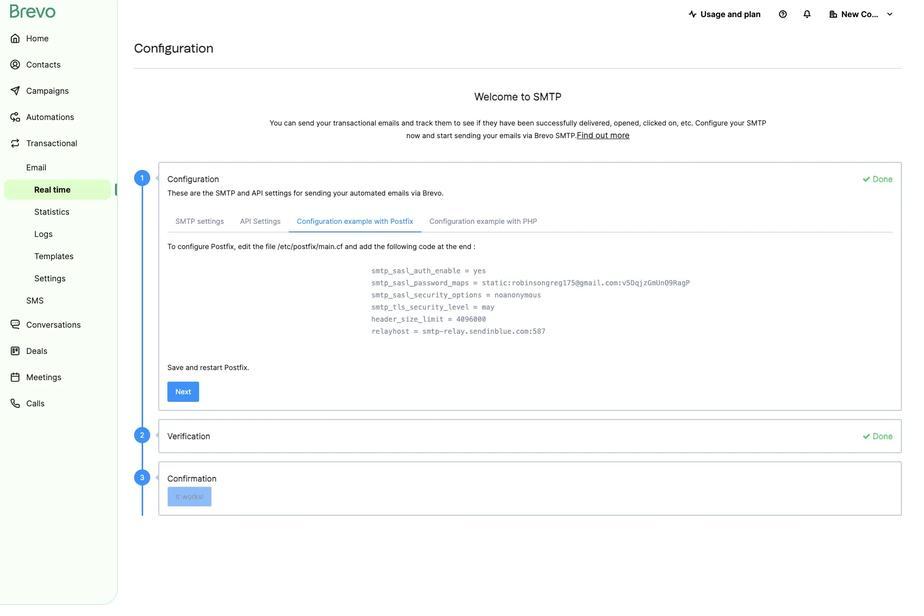 Task type: describe. For each thing, give the bounding box(es) containing it.
real
[[34, 185, 51, 195]]

= left 4096000
[[448, 315, 452, 323]]

0 vertical spatial emails
[[378, 119, 400, 127]]

works!
[[182, 492, 204, 501]]

at
[[438, 242, 444, 251]]

sending inside you can send your transactional emails and track them to see if they have been successfully delivered, opened, clicked on, etc. configure your smtp now and start sending your emails via brevo smtp.
[[455, 131, 481, 140]]

1 horizontal spatial to
[[521, 91, 531, 103]]

templates link
[[4, 246, 111, 266]]

smtp_tls_security_level
[[372, 303, 469, 311]]

= down 'header_size_limit'
[[414, 327, 418, 335]]

statistics link
[[4, 202, 111, 222]]

if
[[477, 119, 481, 127]]

= down yes
[[474, 279, 478, 287]]

save and restart postfix.
[[167, 363, 249, 372]]

2 vertical spatial emails
[[388, 189, 409, 197]]

with for postfix
[[374, 217, 389, 225]]

smtp up "successfully"
[[534, 91, 562, 103]]

calls link
[[4, 391, 111, 416]]

static:
[[482, 279, 512, 287]]

out
[[596, 130, 608, 140]]

smtp_sasl_security_options
[[372, 291, 482, 299]]

relay.sendinblue.com:587
[[444, 327, 546, 335]]

it
[[176, 492, 180, 501]]

and down track
[[423, 131, 435, 140]]

tab panel containing to configure postfix, edit the file /etc/postfix/main.cf and add the following code at the end :
[[167, 241, 893, 374]]

php
[[523, 217, 537, 225]]

find
[[577, 130, 594, 140]]

smtp_sasl_auth_enable
[[372, 267, 461, 275]]

:v5dqjzgmuno9ragp smtp_sasl_security_options = noanonymous smtp_tls_security_level = may header_size_limit = 4096000 relayhost = smtp-relay.sendinblue.com:587
[[167, 279, 690, 348]]

these are the smtp and api settings for sending your automated emails via brevo.
[[167, 189, 444, 197]]

next
[[176, 387, 191, 396]]

opened,
[[614, 119, 641, 127]]

= left may
[[474, 303, 478, 311]]

next button
[[167, 382, 199, 402]]

conversations
[[26, 320, 81, 330]]

deals link
[[4, 339, 111, 363]]

= up may
[[486, 291, 491, 299]]

save
[[167, 363, 184, 372]]

for
[[294, 189, 303, 197]]

code
[[419, 242, 436, 251]]

can
[[284, 119, 296, 127]]

the right at
[[446, 242, 457, 251]]

settings inside tab list
[[253, 217, 281, 225]]

sms link
[[4, 291, 111, 311]]

api settings
[[240, 217, 281, 225]]

3
[[140, 473, 144, 482]]

postfix
[[391, 217, 414, 225]]

api settings link
[[232, 211, 289, 232]]

example for postfix
[[344, 217, 372, 225]]

done for verification
[[871, 431, 893, 441]]

smtp settings
[[176, 217, 224, 225]]

your down they
[[483, 131, 498, 140]]

add
[[359, 242, 372, 251]]

the right add
[[374, 242, 385, 251]]

noanonymous
[[495, 291, 542, 299]]

may
[[482, 303, 495, 311]]

configuration example with php link
[[422, 211, 545, 232]]

the right 'are'
[[203, 189, 214, 197]]

real time
[[34, 185, 71, 195]]

and up now at the left top of page
[[402, 119, 414, 127]]

automations link
[[4, 105, 111, 129]]

clicked
[[643, 119, 667, 127]]

email link
[[4, 157, 111, 178]]

start
[[437, 131, 453, 140]]

file
[[266, 242, 276, 251]]

delivered,
[[579, 119, 612, 127]]

it works!
[[176, 492, 204, 501]]

conversations link
[[4, 313, 111, 337]]

plan
[[744, 9, 761, 19]]

to inside you can send your transactional emails and track them to see if they have been successfully delivered, opened, clicked on, etc. configure your smtp now and start sending your emails via brevo smtp.
[[454, 119, 461, 127]]

contacts
[[26, 60, 61, 70]]

find out more button
[[577, 130, 630, 140]]

relayhost
[[372, 327, 410, 335]]

home link
[[4, 26, 111, 50]]

smtp.
[[556, 131, 577, 140]]

transactional link
[[4, 131, 111, 155]]

find out more
[[577, 130, 630, 140]]

are
[[190, 189, 201, 197]]

confirmation
[[167, 474, 217, 484]]

now
[[407, 131, 421, 140]]

and left add
[[345, 242, 358, 251]]

track
[[416, 119, 433, 127]]

1
[[141, 174, 144, 182]]

have
[[500, 119, 516, 127]]

time
[[53, 185, 71, 195]]

4096000
[[457, 315, 486, 323]]

sms
[[26, 296, 44, 306]]

been
[[518, 119, 534, 127]]

brevo.
[[423, 189, 444, 197]]

check image for configuration
[[863, 175, 871, 183]]

1 vertical spatial emails
[[500, 131, 521, 140]]



Task type: locate. For each thing, give the bounding box(es) containing it.
meetings
[[26, 372, 62, 382]]

0 horizontal spatial api
[[240, 217, 251, 225]]

see
[[463, 119, 475, 127]]

api up "api settings"
[[252, 189, 263, 197]]

1 vertical spatial sending
[[305, 189, 331, 197]]

and right save
[[186, 363, 198, 372]]

smtp inside tab list
[[176, 217, 195, 225]]

0 vertical spatial settings
[[253, 217, 281, 225]]

tab panel containing smtp settings
[[167, 211, 893, 374]]

them
[[435, 119, 452, 127]]

restart
[[200, 363, 222, 372]]

2 check image from the top
[[863, 432, 871, 440]]

end
[[459, 242, 472, 251]]

to configure postfix, edit the file /etc/postfix/main.cf and add the following code at the end :
[[167, 242, 476, 251]]

tab list containing smtp settings
[[167, 211, 893, 233]]

example inside configuration example with postfix link
[[344, 217, 372, 225]]

1 with from the left
[[374, 217, 389, 225]]

home
[[26, 33, 49, 43]]

with left php
[[507, 217, 521, 225]]

sending down see
[[455, 131, 481, 140]]

1 example from the left
[[344, 217, 372, 225]]

welcome to smtp
[[475, 91, 562, 103]]

done for configuration
[[871, 174, 893, 184]]

1 vertical spatial check image
[[863, 432, 871, 440]]

transactional
[[333, 119, 376, 127]]

tab panel
[[167, 211, 893, 374], [167, 241, 893, 374]]

new
[[842, 9, 859, 19]]

1 horizontal spatial settings
[[265, 189, 292, 197]]

it works! link
[[167, 487, 212, 507]]

2
[[140, 431, 144, 439]]

configuration example with postfix
[[297, 217, 414, 225]]

your left automated
[[333, 189, 348, 197]]

configure
[[696, 119, 728, 127]]

automated
[[350, 189, 386, 197]]

via
[[523, 131, 533, 140], [411, 189, 421, 197]]

done
[[871, 174, 893, 184], [871, 431, 893, 441]]

0 horizontal spatial via
[[411, 189, 421, 197]]

1 horizontal spatial example
[[477, 217, 505, 225]]

via left brevo. at the left top of page
[[411, 189, 421, 197]]

smtp settings link
[[167, 211, 232, 232]]

smtp-
[[423, 327, 444, 335]]

successfully
[[536, 119, 577, 127]]

settings
[[253, 217, 281, 225], [34, 273, 66, 283]]

1 done from the top
[[871, 174, 893, 184]]

postfix,
[[211, 242, 236, 251]]

0 vertical spatial to
[[521, 91, 531, 103]]

to left see
[[454, 119, 461, 127]]

transactional
[[26, 138, 77, 148]]

statistics
[[34, 207, 70, 217]]

api inside tab list
[[240, 217, 251, 225]]

and up "api settings"
[[237, 189, 250, 197]]

campaigns link
[[4, 79, 111, 103]]

1 check image from the top
[[863, 175, 871, 183]]

smtp_sasl_auth_enable = yes smtp_sasl_password_maps = static: robinsongreg175@gmail.com
[[167, 267, 618, 287]]

smtp up configure
[[176, 217, 195, 225]]

0 vertical spatial check image
[[863, 175, 871, 183]]

the
[[203, 189, 214, 197], [253, 242, 264, 251], [374, 242, 385, 251], [446, 242, 457, 251]]

smtp right 'are'
[[216, 189, 235, 197]]

1 tab panel from the top
[[167, 211, 893, 374]]

and left plan
[[728, 9, 742, 19]]

settings up file
[[253, 217, 281, 225]]

logs
[[34, 229, 53, 239]]

usage and plan
[[701, 9, 761, 19]]

tab list
[[167, 211, 893, 233]]

0 vertical spatial settings
[[265, 189, 292, 197]]

etc.
[[681, 119, 694, 127]]

smtp right configure in the right top of the page
[[747, 119, 767, 127]]

your
[[317, 119, 331, 127], [730, 119, 745, 127], [483, 131, 498, 140], [333, 189, 348, 197]]

api
[[252, 189, 263, 197], [240, 217, 251, 225]]

settings up postfix,
[[197, 217, 224, 225]]

example up add
[[344, 217, 372, 225]]

via down the been
[[523, 131, 533, 140]]

0 horizontal spatial to
[[454, 119, 461, 127]]

following
[[387, 242, 417, 251]]

0 horizontal spatial settings
[[197, 217, 224, 225]]

1 vertical spatial done
[[871, 431, 893, 441]]

welcome
[[475, 91, 518, 103]]

meetings link
[[4, 365, 111, 389]]

= left yes
[[465, 267, 469, 275]]

check image
[[863, 175, 871, 183], [863, 432, 871, 440]]

1 vertical spatial to
[[454, 119, 461, 127]]

they
[[483, 119, 498, 127]]

company
[[861, 9, 899, 19]]

:v5dqjzgmuno9ragp
[[618, 279, 690, 287]]

emails up postfix at the top
[[388, 189, 409, 197]]

1 horizontal spatial api
[[252, 189, 263, 197]]

0 horizontal spatial settings
[[34, 273, 66, 283]]

2 example from the left
[[477, 217, 505, 225]]

0 horizontal spatial sending
[[305, 189, 331, 197]]

and inside button
[[728, 9, 742, 19]]

1 vertical spatial api
[[240, 217, 251, 225]]

usage
[[701, 9, 726, 19]]

brevo
[[535, 131, 554, 140]]

settings down templates
[[34, 273, 66, 283]]

your right configure in the right top of the page
[[730, 119, 745, 127]]

2 done from the top
[[871, 431, 893, 441]]

configuration example with postfix link
[[289, 211, 422, 233]]

0 vertical spatial via
[[523, 131, 533, 140]]

1 horizontal spatial settings
[[253, 217, 281, 225]]

settings left for on the top
[[265, 189, 292, 197]]

you
[[270, 119, 282, 127]]

example for php
[[477, 217, 505, 225]]

and
[[728, 9, 742, 19], [402, 119, 414, 127], [423, 131, 435, 140], [237, 189, 250, 197], [345, 242, 358, 251], [186, 363, 198, 372]]

real time link
[[4, 180, 111, 200]]

configuration
[[134, 41, 214, 55], [167, 174, 219, 184], [297, 217, 342, 225], [430, 217, 475, 225]]

1 vertical spatial settings
[[34, 273, 66, 283]]

email
[[26, 162, 46, 173]]

example inside the configuration example with php link
[[477, 217, 505, 225]]

calls
[[26, 398, 45, 409]]

to up the been
[[521, 91, 531, 103]]

campaigns
[[26, 86, 69, 96]]

automations
[[26, 112, 74, 122]]

usage and plan button
[[681, 4, 769, 24]]

2 with from the left
[[507, 217, 521, 225]]

verification
[[167, 431, 210, 441]]

0 vertical spatial done
[[871, 174, 893, 184]]

sending
[[455, 131, 481, 140], [305, 189, 331, 197]]

settings link
[[4, 268, 111, 289]]

send
[[298, 119, 315, 127]]

these
[[167, 189, 188, 197]]

0 vertical spatial api
[[252, 189, 263, 197]]

0 horizontal spatial example
[[344, 217, 372, 225]]

with for php
[[507, 217, 521, 225]]

on,
[[669, 119, 679, 127]]

example left php
[[477, 217, 505, 225]]

api up edit on the left of the page
[[240, 217, 251, 225]]

logs link
[[4, 224, 111, 244]]

0 horizontal spatial with
[[374, 217, 389, 225]]

header_size_limit
[[372, 315, 444, 323]]

the left file
[[253, 242, 264, 251]]

more
[[611, 130, 630, 140]]

:
[[474, 242, 476, 251]]

check image for verification
[[863, 432, 871, 440]]

1 horizontal spatial with
[[507, 217, 521, 225]]

configure
[[178, 242, 209, 251]]

edit
[[238, 242, 251, 251]]

templates
[[34, 251, 74, 261]]

configuration example with php
[[430, 217, 537, 225]]

1 vertical spatial via
[[411, 189, 421, 197]]

deals
[[26, 346, 47, 356]]

new company
[[842, 9, 899, 19]]

0 vertical spatial sending
[[455, 131, 481, 140]]

/etc/postfix/main.cf
[[278, 242, 343, 251]]

emails right transactional on the left top of page
[[378, 119, 400, 127]]

smtp inside you can send your transactional emails and track them to see if they have been successfully delivered, opened, clicked on, etc. configure your smtp now and start sending your emails via brevo smtp.
[[747, 119, 767, 127]]

your right 'send'
[[317, 119, 331, 127]]

1 horizontal spatial sending
[[455, 131, 481, 140]]

2 tab panel from the top
[[167, 241, 893, 374]]

1 vertical spatial settings
[[197, 217, 224, 225]]

postfix.
[[224, 363, 249, 372]]

emails down 'have'
[[500, 131, 521, 140]]

with left postfix at the top
[[374, 217, 389, 225]]

settings
[[265, 189, 292, 197], [197, 217, 224, 225]]

1 horizontal spatial via
[[523, 131, 533, 140]]

sending right for on the top
[[305, 189, 331, 197]]

via inside you can send your transactional emails and track them to see if they have been successfully delivered, opened, clicked on, etc. configure your smtp now and start sending your emails via brevo smtp.
[[523, 131, 533, 140]]



Task type: vqa. For each thing, say whether or not it's contained in the screenshot.
the 1 related to 1 selected senders
no



